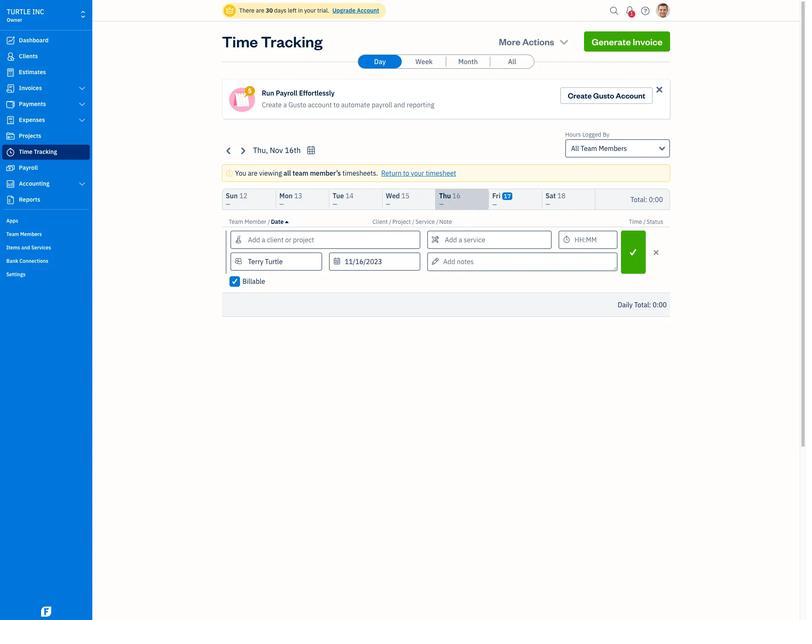 Task type: describe. For each thing, give the bounding box(es) containing it.
fri 17 —
[[492, 192, 511, 209]]

return to your timesheet button
[[381, 168, 456, 178]]

payroll
[[372, 101, 392, 109]]

check image
[[231, 277, 239, 286]]

client / project / service / note
[[372, 218, 452, 226]]

thu
[[439, 192, 451, 200]]

mon 13 —
[[279, 192, 302, 208]]

time link
[[629, 218, 643, 226]]

chevrondown image
[[558, 36, 570, 47]]

status
[[647, 218, 663, 226]]

timer image
[[5, 148, 16, 157]]

members inside main element
[[20, 231, 42, 237]]

reports
[[19, 196, 40, 204]]

wed
[[386, 192, 400, 200]]

in
[[298, 7, 303, 14]]

team inside dropdown button
[[581, 144, 597, 153]]

are for you
[[248, 169, 258, 177]]

month
[[458, 57, 478, 66]]

more actions
[[499, 36, 554, 47]]

5 / from the left
[[643, 218, 646, 226]]

note
[[439, 218, 452, 226]]

13
[[294, 192, 302, 200]]

payments
[[19, 100, 46, 108]]

chevron large down image for payments
[[78, 101, 86, 108]]

0 vertical spatial total
[[630, 195, 645, 204]]

turtle
[[7, 8, 31, 16]]

14
[[345, 192, 354, 200]]

0 vertical spatial account
[[357, 7, 379, 14]]

mon
[[279, 192, 293, 200]]

— for mon
[[279, 201, 284, 208]]

clients
[[19, 52, 38, 60]]

1 button
[[623, 2, 637, 19]]

payroll inside main element
[[19, 164, 38, 172]]

bank
[[6, 258, 18, 264]]

invoices link
[[2, 81, 90, 96]]

daily total : 0:00
[[618, 301, 667, 309]]

go to help image
[[639, 4, 652, 17]]

hours logged by
[[565, 131, 609, 138]]

bank connections
[[6, 258, 48, 264]]

clients link
[[2, 49, 90, 64]]

estimate image
[[5, 68, 16, 77]]

date link
[[271, 218, 288, 226]]

freshbooks image
[[39, 607, 53, 617]]

inc
[[32, 8, 44, 16]]

turtle inc owner
[[7, 8, 44, 23]]

Add a service text field
[[428, 232, 551, 248]]

Duration text field
[[559, 231, 617, 249]]

connections
[[19, 258, 48, 264]]

team for team member /
[[229, 218, 243, 226]]

settings
[[6, 271, 26, 278]]

wed 15 —
[[386, 192, 410, 208]]

day
[[374, 57, 386, 66]]

service
[[415, 218, 435, 226]]

viewing
[[259, 169, 282, 177]]

member's
[[310, 169, 341, 177]]

you
[[235, 169, 246, 177]]

tue 14 —
[[333, 192, 354, 208]]

18
[[557, 192, 566, 200]]

team
[[293, 169, 308, 177]]

estimates
[[19, 68, 46, 76]]

12
[[239, 192, 247, 200]]

create inside button
[[568, 91, 592, 100]]

1 vertical spatial :
[[649, 301, 651, 309]]

nov
[[270, 146, 283, 155]]

return
[[381, 169, 402, 177]]

settings link
[[2, 268, 90, 281]]

1 horizontal spatial your
[[411, 169, 424, 177]]

1 horizontal spatial time tracking
[[222, 31, 322, 51]]

estimates link
[[2, 65, 90, 80]]

bank connections link
[[2, 255, 90, 267]]

upgrade account link
[[331, 7, 379, 14]]

tracking inside main element
[[34, 148, 57, 156]]

invoice image
[[5, 84, 16, 93]]

logged
[[582, 131, 601, 138]]

upgrade
[[332, 7, 356, 14]]

reporting
[[407, 101, 434, 109]]

more
[[499, 36, 520, 47]]

15
[[401, 192, 410, 200]]

previous day image
[[224, 146, 234, 155]]

team for team members
[[6, 231, 19, 237]]

time inside main element
[[19, 148, 32, 156]]

generate
[[592, 36, 631, 47]]

total : 0:00
[[630, 195, 663, 204]]

2 vertical spatial time
[[629, 218, 642, 226]]

1 vertical spatial total
[[634, 301, 649, 309]]

1 vertical spatial to
[[403, 169, 409, 177]]

services
[[31, 245, 51, 251]]

hours
[[565, 131, 581, 138]]

dashboard image
[[5, 37, 16, 45]]

week link
[[402, 55, 446, 68]]

team members
[[6, 231, 42, 237]]

there
[[239, 7, 254, 14]]

sun 12 —
[[226, 192, 247, 208]]

thu,
[[253, 146, 268, 155]]

team members link
[[2, 228, 90, 240]]

date
[[271, 218, 284, 226]]

16th
[[285, 146, 301, 155]]

sat 18 —
[[546, 192, 566, 208]]



Task type: locate. For each thing, give the bounding box(es) containing it.
expense image
[[5, 116, 16, 125]]

/ left date
[[268, 218, 270, 226]]

0 vertical spatial to
[[333, 101, 340, 109]]

— down fri on the top right
[[492, 201, 497, 209]]

chevron large down image for accounting
[[78, 181, 86, 188]]

tracking down projects link
[[34, 148, 57, 156]]

and inside main element
[[21, 245, 30, 251]]

time tracking link
[[2, 145, 90, 160]]

actions
[[522, 36, 554, 47]]

all for all team members
[[571, 144, 579, 153]]

2 vertical spatial chevron large down image
[[78, 181, 86, 188]]

3 / from the left
[[412, 218, 415, 226]]

— inside thu 16 —
[[439, 201, 444, 208]]

2 horizontal spatial team
[[581, 144, 597, 153]]

1 horizontal spatial to
[[403, 169, 409, 177]]

generate invoice
[[592, 36, 663, 47]]

time left status link at right top
[[629, 218, 642, 226]]

— inside wed 15 —
[[386, 201, 390, 208]]

1 vertical spatial are
[[248, 169, 258, 177]]

create down run
[[262, 101, 282, 109]]

0 vertical spatial all
[[508, 57, 516, 66]]

— down mon
[[279, 201, 284, 208]]

0 vertical spatial time
[[222, 31, 258, 51]]

to inside run payroll effortlessly create a gusto account to automate payroll and reporting
[[333, 101, 340, 109]]

/ left 'note' link
[[436, 218, 438, 226]]

2 horizontal spatial time
[[629, 218, 642, 226]]

0 horizontal spatial time tracking
[[19, 148, 57, 156]]

account left close icon
[[616, 91, 645, 100]]

are
[[256, 7, 264, 14], [248, 169, 258, 177]]

are for there
[[256, 7, 264, 14]]

members up the 'items and services'
[[20, 231, 42, 237]]

1 vertical spatial tracking
[[34, 148, 57, 156]]

1 horizontal spatial create
[[568, 91, 592, 100]]

time
[[222, 31, 258, 51], [19, 148, 32, 156], [629, 218, 642, 226]]

0 vertical spatial team
[[581, 144, 597, 153]]

1 vertical spatial gusto
[[288, 101, 306, 109]]

dashboard link
[[2, 33, 90, 48]]

1 vertical spatial your
[[411, 169, 424, 177]]

0 horizontal spatial tracking
[[34, 148, 57, 156]]

account
[[308, 101, 332, 109]]

2 / from the left
[[389, 218, 391, 226]]

— for sat
[[546, 201, 550, 208]]

are right you
[[248, 169, 258, 177]]

client image
[[5, 52, 16, 61]]

all link
[[490, 55, 534, 68]]

chevron large down image inside payments link
[[78, 101, 86, 108]]

client
[[372, 218, 388, 226]]

money image
[[5, 164, 16, 172]]

total up time link
[[630, 195, 645, 204]]

0 vertical spatial payroll
[[276, 89, 297, 97]]

0 horizontal spatial to
[[333, 101, 340, 109]]

you are viewing all team member's timesheets. return to your timesheet
[[235, 169, 456, 177]]

/ left status link at right top
[[643, 218, 646, 226]]

30
[[266, 7, 273, 14]]

by
[[603, 131, 609, 138]]

more actions button
[[491, 31, 577, 52]]

Date in MM/DD/YYYY format text field
[[329, 253, 421, 271]]

daily
[[618, 301, 633, 309]]

1 horizontal spatial payroll
[[276, 89, 297, 97]]

1 / from the left
[[268, 218, 270, 226]]

— for thu
[[439, 201, 444, 208]]

time / status
[[629, 218, 663, 226]]

0 vertical spatial gusto
[[593, 91, 614, 100]]

— for wed
[[386, 201, 390, 208]]

1 chevron large down image from the top
[[78, 101, 86, 108]]

payment image
[[5, 100, 16, 109]]

0 vertical spatial chevron large down image
[[78, 101, 86, 108]]

/
[[268, 218, 270, 226], [389, 218, 391, 226], [412, 218, 415, 226], [436, 218, 438, 226], [643, 218, 646, 226]]

1 vertical spatial team
[[229, 218, 243, 226]]

generate invoice button
[[584, 31, 670, 52]]

dashboard
[[19, 37, 49, 44]]

0 horizontal spatial gusto
[[288, 101, 306, 109]]

accounting
[[19, 180, 49, 188]]

sun
[[226, 192, 238, 200]]

Add notes text field
[[427, 253, 617, 271]]

expenses link
[[2, 113, 90, 128]]

automate
[[341, 101, 370, 109]]

3 chevron large down image from the top
[[78, 181, 86, 188]]

choose a date image
[[306, 146, 316, 155]]

create inside run payroll effortlessly create a gusto account to automate payroll and reporting
[[262, 101, 282, 109]]

— down sun
[[226, 201, 230, 208]]

— down sat
[[546, 201, 550, 208]]

team
[[581, 144, 597, 153], [229, 218, 243, 226], [6, 231, 19, 237]]

run payroll effortlessly create a gusto account to automate payroll and reporting
[[262, 89, 434, 109]]

:
[[645, 195, 647, 204], [649, 301, 651, 309]]

invoices
[[19, 84, 42, 92]]

projects
[[19, 132, 41, 140]]

projects link
[[2, 129, 90, 144]]

1 vertical spatial 0:00
[[653, 301, 667, 309]]

payroll up the 'accounting'
[[19, 164, 38, 172]]

chevron large down image inside accounting link
[[78, 181, 86, 188]]

1 vertical spatial create
[[262, 101, 282, 109]]

1 horizontal spatial time
[[222, 31, 258, 51]]

chevron large down image
[[78, 101, 86, 108], [78, 117, 86, 124], [78, 181, 86, 188]]

items
[[6, 245, 20, 251]]

caretup image
[[285, 219, 288, 225]]

create up hours
[[568, 91, 592, 100]]

1 vertical spatial time
[[19, 148, 32, 156]]

cancel image
[[652, 247, 660, 257]]

— for fri
[[492, 201, 497, 209]]

status link
[[647, 218, 663, 226]]

all team members
[[571, 144, 627, 153]]

time down there
[[222, 31, 258, 51]]

gusto right a
[[288, 101, 306, 109]]

main element
[[0, 0, 113, 621]]

log time image
[[628, 248, 638, 257]]

and right payroll
[[394, 101, 405, 109]]

items and services
[[6, 245, 51, 251]]

info image
[[226, 168, 233, 178]]

to right return
[[403, 169, 409, 177]]

tracking down left
[[261, 31, 322, 51]]

0 horizontal spatial your
[[304, 7, 316, 14]]

a
[[283, 101, 287, 109]]

next day image
[[238, 146, 248, 155]]

total right daily
[[634, 301, 649, 309]]

team down apps
[[6, 231, 19, 237]]

create
[[568, 91, 592, 100], [262, 101, 282, 109]]

4 / from the left
[[436, 218, 438, 226]]

day link
[[358, 55, 402, 68]]

0 horizontal spatial create
[[262, 101, 282, 109]]

: right daily
[[649, 301, 651, 309]]

your right in at the top left of page
[[304, 7, 316, 14]]

chevron large down image for expenses
[[78, 117, 86, 124]]

close image
[[655, 85, 664, 94]]

1 horizontal spatial account
[[616, 91, 645, 100]]

1 horizontal spatial all
[[571, 144, 579, 153]]

note link
[[439, 218, 452, 226]]

gusto
[[593, 91, 614, 100], [288, 101, 306, 109]]

0:00 right daily
[[653, 301, 667, 309]]

0 horizontal spatial account
[[357, 7, 379, 14]]

effortlessly
[[299, 89, 335, 97]]

payroll inside run payroll effortlessly create a gusto account to automate payroll and reporting
[[276, 89, 297, 97]]

items and services link
[[2, 241, 90, 254]]

1 vertical spatial payroll
[[19, 164, 38, 172]]

— inside tue 14 —
[[333, 201, 337, 208]]

16
[[452, 192, 461, 200]]

all down hours
[[571, 144, 579, 153]]

0 vertical spatial :
[[645, 195, 647, 204]]

— inside "sun 12 —"
[[226, 201, 230, 208]]

payroll link
[[2, 161, 90, 176]]

project image
[[5, 132, 16, 141]]

there are 30 days left in your trial. upgrade account
[[239, 7, 379, 14]]

trial.
[[317, 7, 329, 14]]

search image
[[608, 4, 621, 17]]

1 vertical spatial account
[[616, 91, 645, 100]]

0:00 up status
[[649, 195, 663, 204]]

and inside run payroll effortlessly create a gusto account to automate payroll and reporting
[[394, 101, 405, 109]]

all
[[284, 169, 291, 177]]

2 chevron large down image from the top
[[78, 117, 86, 124]]

/ left service
[[412, 218, 415, 226]]

0 vertical spatial members
[[599, 144, 627, 153]]

team left member
[[229, 218, 243, 226]]

time tracking down projects link
[[19, 148, 57, 156]]

0 horizontal spatial team
[[6, 231, 19, 237]]

chevron large down image
[[78, 85, 86, 92]]

— inside mon 13 —
[[279, 201, 284, 208]]

team down hours logged by
[[581, 144, 597, 153]]

0 horizontal spatial payroll
[[19, 164, 38, 172]]

report image
[[5, 196, 16, 204]]

all for all
[[508, 57, 516, 66]]

service link
[[415, 218, 436, 226]]

: up time / status
[[645, 195, 647, 204]]

1 horizontal spatial :
[[649, 301, 651, 309]]

0 horizontal spatial members
[[20, 231, 42, 237]]

0 vertical spatial are
[[256, 7, 264, 14]]

0 horizontal spatial and
[[21, 245, 30, 251]]

— for tue
[[333, 201, 337, 208]]

days
[[274, 7, 286, 14]]

0 horizontal spatial time
[[19, 148, 32, 156]]

Add a name text field
[[231, 253, 321, 270]]

all inside dropdown button
[[571, 144, 579, 153]]

are left 30
[[256, 7, 264, 14]]

payments link
[[2, 97, 90, 112]]

1 horizontal spatial tracking
[[261, 31, 322, 51]]

2 vertical spatial team
[[6, 231, 19, 237]]

all
[[508, 57, 516, 66], [571, 144, 579, 153]]

time right timer icon
[[19, 148, 32, 156]]

total
[[630, 195, 645, 204], [634, 301, 649, 309]]

0 vertical spatial your
[[304, 7, 316, 14]]

accounting link
[[2, 177, 90, 192]]

1 vertical spatial members
[[20, 231, 42, 237]]

create gusto account
[[568, 91, 645, 100]]

timesheets.
[[343, 169, 378, 177]]

— for sun
[[226, 201, 230, 208]]

account inside button
[[616, 91, 645, 100]]

— inside sat 18 —
[[546, 201, 550, 208]]

0 vertical spatial and
[[394, 101, 405, 109]]

— inside fri 17 —
[[492, 201, 497, 209]]

apps
[[6, 218, 18, 224]]

members down by
[[599, 144, 627, 153]]

1 horizontal spatial members
[[599, 144, 627, 153]]

1 vertical spatial all
[[571, 144, 579, 153]]

expenses
[[19, 116, 45, 124]]

0 vertical spatial tracking
[[261, 31, 322, 51]]

owner
[[7, 17, 22, 23]]

tracking
[[261, 31, 322, 51], [34, 148, 57, 156]]

1 vertical spatial and
[[21, 245, 30, 251]]

gusto up by
[[593, 91, 614, 100]]

— down thu
[[439, 201, 444, 208]]

all team members button
[[565, 139, 670, 158]]

time tracking down 30
[[222, 31, 322, 51]]

thu 16 —
[[439, 192, 461, 208]]

1 horizontal spatial gusto
[[593, 91, 614, 100]]

time tracking inside main element
[[19, 148, 57, 156]]

Add a client or project text field
[[231, 232, 420, 248]]

0 vertical spatial 0:00
[[649, 195, 663, 204]]

team inside main element
[[6, 231, 19, 237]]

to right account
[[333, 101, 340, 109]]

payroll up a
[[276, 89, 297, 97]]

timesheet
[[426, 169, 456, 177]]

17
[[504, 193, 511, 200]]

your left timesheet
[[411, 169, 424, 177]]

0 horizontal spatial :
[[645, 195, 647, 204]]

account
[[357, 7, 379, 14], [616, 91, 645, 100]]

members inside dropdown button
[[599, 144, 627, 153]]

1 horizontal spatial team
[[229, 218, 243, 226]]

account right the upgrade
[[357, 7, 379, 14]]

0 horizontal spatial all
[[508, 57, 516, 66]]

0 vertical spatial create
[[568, 91, 592, 100]]

and right items
[[21, 245, 30, 251]]

project link
[[392, 218, 412, 226]]

1 vertical spatial time tracking
[[19, 148, 57, 156]]

1 vertical spatial chevron large down image
[[78, 117, 86, 124]]

1
[[630, 10, 633, 17]]

to
[[333, 101, 340, 109], [403, 169, 409, 177]]

0 vertical spatial time tracking
[[222, 31, 322, 51]]

billable
[[242, 277, 265, 286]]

gusto inside run payroll effortlessly create a gusto account to automate payroll and reporting
[[288, 101, 306, 109]]

1 horizontal spatial and
[[394, 101, 405, 109]]

create gusto account button
[[560, 87, 653, 104]]

all down more
[[508, 57, 516, 66]]

crown image
[[225, 6, 234, 15]]

— down wed
[[386, 201, 390, 208]]

— down the tue
[[333, 201, 337, 208]]

fri
[[492, 192, 501, 200]]

member
[[245, 218, 266, 226]]

gusto inside button
[[593, 91, 614, 100]]

month link
[[446, 55, 490, 68]]

/ right client
[[389, 218, 391, 226]]

chart image
[[5, 180, 16, 188]]



Task type: vqa. For each thing, say whether or not it's contained in the screenshot.


